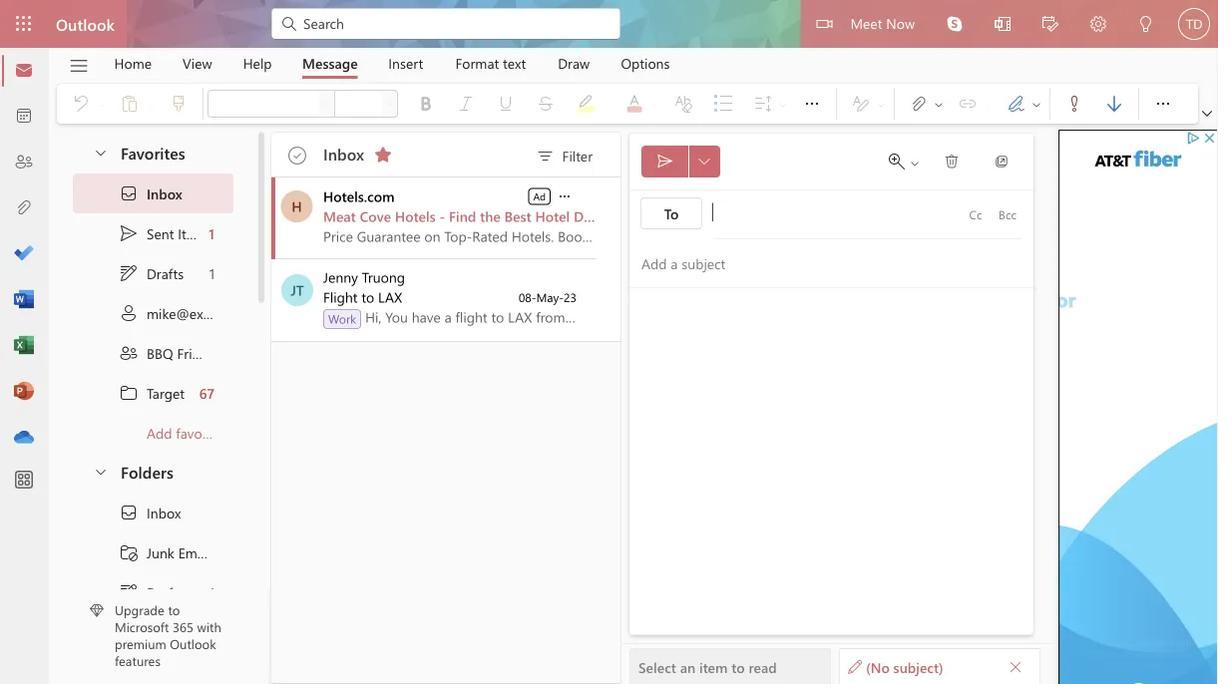Task type: locate. For each thing, give the bounding box(es) containing it.
select an item to read
[[639, 658, 777, 676]]

to inside upgrade to microsoft 365 with premium outlook features
[[168, 602, 180, 619]]

truong
[[362, 268, 405, 286]]

format text button
[[441, 48, 541, 79]]

 drafts for 
[[119, 583, 184, 603]]

tab list containing home
[[99, 48, 686, 79]]

with
[[197, 619, 221, 636]]

hotels.com
[[323, 187, 395, 206]]

word image
[[14, 290, 34, 310]]

 drafts down  tree item
[[119, 263, 184, 283]]

format
[[456, 54, 499, 72]]

to do image
[[14, 244, 34, 264]]

2  from the top
[[119, 583, 139, 603]]

1 horizontal spatial 
[[802, 94, 822, 114]]


[[68, 55, 89, 76]]

 up microsoft
[[119, 583, 139, 603]]

 (no subject)
[[848, 658, 944, 676]]

target
[[147, 384, 185, 402]]

drafts
[[147, 264, 184, 283], [147, 584, 184, 602]]

favorites
[[121, 141, 185, 163]]

 inside the 'favorites' tree
[[119, 184, 139, 204]]

1 for 
[[209, 264, 215, 283]]

1  tree item from the top
[[73, 253, 234, 293]]

2 horizontal spatial to
[[732, 658, 745, 676]]

inbox heading
[[323, 133, 399, 177]]

 inside folders tree item
[[93, 464, 109, 480]]

0 vertical spatial 
[[119, 184, 139, 204]]

1 inside  sent items 1
[[209, 224, 215, 243]]

 button left 'favorites'
[[83, 134, 117, 171]]

folders tree item
[[73, 453, 234, 493]]

Font size text field
[[335, 92, 381, 116]]

drafts inside tree
[[147, 584, 184, 602]]

Font text field
[[209, 92, 318, 116]]

0 horizontal spatial outlook
[[56, 13, 115, 34]]

0 vertical spatial 1
[[209, 224, 215, 243]]

h
[[292, 197, 302, 216]]

 down 
[[119, 263, 139, 283]]

0 vertical spatial outlook
[[56, 13, 115, 34]]

read
[[749, 658, 777, 676]]

to for microsoft
[[168, 602, 180, 619]]

-
[[440, 207, 445, 226]]


[[119, 263, 139, 283], [119, 583, 139, 603]]

tab list
[[99, 48, 686, 79]]

1 vertical spatial drafts
[[147, 584, 184, 602]]

1 right sent
[[209, 224, 215, 243]]

items
[[178, 224, 212, 243]]

bcc button
[[992, 199, 1024, 231]]

excel image
[[14, 336, 34, 356]]

text
[[503, 54, 526, 72]]


[[1007, 94, 1027, 114]]

inbox up " junk email"
[[147, 504, 181, 522]]

2 drafts from the top
[[147, 584, 184, 602]]

inbox inside the 'favorites' tree
[[147, 184, 182, 203]]

 tree item for 
[[73, 573, 234, 613]]

 inbox
[[119, 184, 182, 204], [119, 503, 181, 523]]

to down jenny truong
[[362, 288, 374, 306]]

meat cove hotels - find the best hotel deals
[[323, 207, 608, 226]]

 button
[[931, 0, 979, 48]]

drafts up 365
[[147, 584, 184, 602]]

bbq
[[147, 344, 173, 363]]

1 horizontal spatial 
[[1203, 109, 1213, 119]]

message button
[[287, 48, 373, 79]]

 inbox down favorites tree item
[[119, 184, 182, 204]]


[[119, 224, 139, 244]]

 tree item
[[73, 373, 234, 413]]

format text
[[456, 54, 526, 72]]

 left folders
[[93, 464, 109, 480]]

cove
[[360, 207, 391, 226]]

 left font size text box
[[321, 98, 333, 110]]

 junk email
[[119, 543, 211, 563]]

basic text group
[[208, 84, 832, 124]]

 right 
[[933, 98, 945, 110]]

1 vertical spatial 
[[699, 156, 711, 168]]

2 horizontal spatial 
[[1154, 94, 1174, 114]]

1 vertical spatial 1
[[209, 264, 215, 283]]

0 horizontal spatial to
[[168, 602, 180, 619]]

 button
[[792, 84, 832, 124], [1144, 84, 1184, 124]]

 inside  
[[1031, 98, 1043, 110]]

2  inbox from the top
[[119, 503, 181, 523]]

 tree item
[[73, 214, 234, 253]]

1 up "with"
[[209, 584, 215, 602]]

 inbox inside the 'favorites' tree
[[119, 184, 182, 204]]

2 1 from the top
[[209, 264, 215, 283]]

an
[[680, 658, 696, 676]]

inbox
[[323, 143, 364, 164], [147, 184, 182, 203], [147, 504, 181, 522]]

subject)
[[894, 658, 944, 676]]

 button left folders
[[83, 453, 117, 490]]

inbox up  sent items 1 in the top left of the page
[[147, 184, 182, 203]]

best
[[505, 207, 532, 226]]

message list section
[[271, 128, 621, 684]]

Select a conversation checkbox
[[275, 259, 323, 306]]

to for lax
[[362, 288, 374, 306]]

0 vertical spatial  tree item
[[73, 174, 234, 214]]

1 vertical spatial  inbox
[[119, 503, 181, 523]]

 for  dropdown button
[[1203, 109, 1213, 119]]

3 1 from the top
[[209, 584, 215, 602]]

1 vertical spatial to
[[168, 602, 180, 619]]

 search field
[[271, 0, 621, 45]]

1 horizontal spatial  button
[[1144, 84, 1184, 124]]

 tree item down sent
[[73, 253, 234, 293]]

to inside message list no conversations selected list box
[[362, 288, 374, 306]]

 up 
[[119, 184, 139, 204]]

2 vertical spatial to
[[732, 658, 745, 676]]

meat
[[323, 207, 356, 226]]

view button
[[168, 48, 227, 79]]

1 vertical spatial 
[[119, 503, 139, 523]]

0 vertical spatial to
[[362, 288, 374, 306]]

outlook
[[56, 13, 115, 34], [170, 635, 216, 653]]

mail image
[[14, 61, 34, 81]]

 inside the  
[[909, 158, 921, 170]]

meet now
[[851, 13, 915, 32]]

 button inside favorites tree item
[[83, 134, 117, 171]]

cc button
[[960, 199, 992, 231]]


[[1203, 109, 1213, 119], [699, 156, 711, 168]]

 right 
[[1031, 98, 1043, 110]]

junk
[[147, 544, 174, 562]]

0 vertical spatial  tree item
[[73, 253, 234, 293]]

1 for 
[[209, 584, 215, 602]]

1 vertical spatial outlook
[[170, 635, 216, 653]]

 inside favorites tree item
[[93, 144, 109, 160]]

 inside popup button
[[699, 156, 711, 168]]

1
[[209, 224, 215, 243], [209, 264, 215, 283], [209, 584, 215, 602]]

2 vertical spatial inbox
[[147, 504, 181, 522]]

2  from the top
[[119, 503, 139, 523]]

 inbox inside tree
[[119, 503, 181, 523]]

0 horizontal spatial 
[[557, 189, 573, 205]]

hotels.com image
[[281, 191, 313, 223]]

deals
[[574, 207, 608, 226]]

1 inside tree
[[209, 584, 215, 602]]

 right 
[[909, 158, 921, 170]]

inbox left  "button"
[[323, 143, 364, 164]]

files image
[[14, 199, 34, 219]]

2  button from the left
[[1144, 84, 1184, 124]]

1 up mike@example.com
[[209, 264, 215, 283]]

lax
[[378, 288, 402, 306]]

1 vertical spatial  tree item
[[73, 573, 234, 613]]

1 vertical spatial  drafts
[[119, 583, 184, 603]]

 tree item up junk
[[73, 493, 234, 533]]

2  drafts from the top
[[119, 583, 184, 603]]

 right 
[[699, 156, 711, 168]]

 button
[[982, 146, 1022, 178]]


[[290, 147, 306, 163]]

1  inbox from the top
[[119, 184, 182, 204]]

 button
[[1055, 88, 1095, 120]]


[[321, 98, 333, 110], [384, 98, 396, 110], [933, 98, 945, 110], [1031, 98, 1043, 110], [93, 144, 109, 160], [909, 158, 921, 170], [93, 464, 109, 480]]

 button
[[979, 0, 1027, 50]]

to inside button
[[732, 658, 745, 676]]


[[848, 660, 862, 674]]

 button
[[319, 90, 335, 118], [382, 90, 398, 118], [83, 134, 117, 171], [83, 453, 117, 490]]

 drafts up microsoft
[[119, 583, 184, 603]]

1 vertical spatial  tree item
[[73, 493, 234, 533]]

application
[[0, 0, 1219, 685]]

1 horizontal spatial outlook
[[170, 635, 216, 653]]

jt
[[291, 281, 304, 299]]

 button
[[1075, 0, 1123, 50]]

To text field
[[713, 203, 960, 226]]

0 vertical spatial 
[[1203, 109, 1213, 119]]

 button
[[1095, 88, 1135, 120]]

 up hotel
[[557, 189, 573, 205]]

to button
[[641, 198, 703, 230]]

 left 'favorites'
[[93, 144, 109, 160]]

0 vertical spatial  drafts
[[119, 263, 184, 283]]

 drafts
[[119, 263, 184, 283], [119, 583, 184, 603]]

 down ""
[[802, 94, 822, 114]]

 inbox down folders tree item
[[119, 503, 181, 523]]

 down td dropdown button at right top
[[1203, 109, 1213, 119]]

 inside tree
[[119, 583, 139, 603]]

0 vertical spatial drafts
[[147, 264, 184, 283]]


[[119, 303, 139, 323]]

1  tree item from the top
[[73, 174, 234, 214]]

 tree item inside the 'favorites' tree
[[73, 253, 234, 293]]

select an item to read button
[[630, 649, 831, 685]]

to right upgrade
[[168, 602, 180, 619]]

 tree item up microsoft
[[73, 573, 234, 613]]

premium features image
[[90, 604, 104, 618]]

1 vertical spatial inbox
[[147, 184, 182, 203]]

1  from the top
[[119, 263, 139, 283]]

1 drafts from the top
[[147, 264, 184, 283]]

 button
[[59, 49, 99, 83]]

to left read
[[732, 658, 745, 676]]

tree containing 
[[73, 493, 234, 685]]

left-rail-appbar navigation
[[4, 48, 44, 461]]

0 horizontal spatial 
[[699, 156, 711, 168]]

upgrade
[[115, 602, 164, 619]]

 tree item
[[73, 253, 234, 293], [73, 573, 234, 613]]

view
[[183, 54, 212, 72]]

0 vertical spatial 
[[119, 263, 139, 283]]

 tree item for 
[[73, 253, 234, 293]]

 button down ""
[[792, 84, 832, 124]]

drafts down  sent items 1 in the top left of the page
[[147, 264, 184, 283]]

 tree item
[[73, 174, 234, 214], [73, 493, 234, 533]]


[[802, 94, 822, 114], [1154, 94, 1174, 114], [557, 189, 573, 205]]

 bbq friends
[[119, 343, 222, 363]]

 drafts inside tree
[[119, 583, 184, 603]]

 left  dropdown button
[[1154, 94, 1174, 114]]

 button left  dropdown button
[[1144, 84, 1184, 124]]

1 vertical spatial 
[[119, 583, 139, 603]]

2 vertical spatial 1
[[209, 584, 215, 602]]


[[1105, 94, 1125, 114]]

calendar image
[[14, 107, 34, 127]]

2  tree item from the top
[[73, 493, 234, 533]]

1 1 from the top
[[209, 224, 215, 243]]

2  tree item from the top
[[73, 573, 234, 613]]


[[1139, 16, 1155, 32]]

1  drafts from the top
[[119, 263, 184, 283]]

 drafts inside the 'favorites' tree
[[119, 263, 184, 283]]

 up the 
[[119, 503, 139, 523]]

to
[[362, 288, 374, 306], [168, 602, 180, 619], [732, 658, 745, 676]]

 button right font size text box
[[382, 90, 398, 118]]

 for 
[[119, 263, 139, 283]]

inbox inside inbox 
[[323, 143, 364, 164]]

cc
[[970, 207, 982, 223]]

add favorite tree item
[[73, 413, 234, 453]]

 inside dropdown button
[[1203, 109, 1213, 119]]

1  from the top
[[119, 184, 139, 204]]

people image
[[14, 153, 34, 173]]

 right font size text box
[[384, 98, 396, 110]]

to
[[664, 204, 679, 223]]

 inside the 'favorites' tree
[[119, 263, 139, 283]]

add favorite
[[147, 424, 222, 442]]

outlook right premium
[[170, 635, 216, 653]]

0 vertical spatial  inbox
[[119, 184, 182, 204]]

tree
[[73, 493, 234, 685]]

 tree item up sent
[[73, 174, 234, 214]]

drafts inside the 'favorites' tree
[[147, 264, 184, 283]]

0 vertical spatial inbox
[[323, 143, 364, 164]]

item
[[700, 658, 728, 676]]

tags group
[[1055, 84, 1135, 124]]

1 horizontal spatial to
[[362, 288, 374, 306]]

outlook up 
[[56, 13, 115, 34]]

favorites tree
[[73, 126, 271, 453]]

0 horizontal spatial  button
[[792, 84, 832, 124]]



Task type: vqa. For each thing, say whether or not it's contained in the screenshot.
'ACTIONS'
no



Task type: describe. For each thing, give the bounding box(es) containing it.
 button
[[1199, 104, 1217, 124]]

 button
[[556, 186, 574, 206]]


[[373, 145, 393, 165]]

now
[[886, 13, 915, 32]]

insert button
[[374, 48, 438, 79]]

 target
[[119, 383, 185, 403]]

23
[[564, 289, 577, 305]]

clipboard group
[[61, 84, 199, 124]]

onedrive image
[[14, 428, 34, 448]]

application containing outlook
[[0, 0, 1219, 685]]

more apps image
[[14, 471, 34, 491]]

 
[[889, 154, 921, 170]]

draw
[[558, 54, 590, 72]]


[[1009, 660, 1023, 674]]

 tree item
[[73, 293, 271, 333]]

 button
[[1027, 0, 1075, 50]]

may-
[[536, 289, 564, 305]]

 inside popup button
[[557, 189, 573, 205]]

options
[[621, 54, 670, 72]]

drafts for 
[[147, 584, 184, 602]]


[[119, 383, 139, 403]]

select
[[639, 658, 676, 676]]

(no
[[866, 658, 890, 676]]

Add a subject text field
[[630, 247, 1004, 279]]


[[119, 343, 139, 363]]

include group
[[899, 84, 1046, 124]]

 button down message button
[[319, 90, 335, 118]]

the
[[480, 207, 501, 226]]

filter
[[562, 146, 593, 165]]

365
[[173, 619, 194, 636]]

inbox inside tree
[[147, 504, 181, 522]]


[[944, 154, 960, 170]]

home
[[114, 54, 152, 72]]

td
[[1186, 16, 1203, 31]]

jenny truong image
[[281, 274, 313, 306]]

help button
[[228, 48, 287, 79]]

meet
[[851, 13, 883, 32]]

flight to lax
[[323, 288, 402, 306]]

microsoft
[[115, 619, 169, 636]]

outlook banner
[[0, 0, 1219, 50]]

find
[[449, 207, 476, 226]]

home button
[[99, 48, 167, 79]]

 button
[[689, 146, 721, 178]]

work
[[328, 311, 356, 327]]

bcc
[[999, 207, 1017, 223]]

favorite
[[176, 424, 222, 442]]


[[909, 94, 929, 114]]

 inbox for 2nd  tree item from the top
[[119, 503, 181, 523]]

outlook inside upgrade to microsoft 365 with premium outlook features
[[170, 635, 216, 653]]

flight
[[323, 288, 358, 306]]


[[1043, 16, 1059, 32]]

features
[[115, 652, 161, 670]]

message
[[302, 54, 358, 72]]

outlook inside banner
[[56, 13, 115, 34]]

premium
[[115, 635, 166, 653]]


[[995, 16, 1011, 32]]

drafts for 
[[147, 264, 184, 283]]

 button
[[932, 146, 972, 178]]

 sent items 1
[[119, 224, 215, 244]]

 drafts for 
[[119, 263, 184, 283]]

friends
[[177, 344, 222, 363]]

 inside  
[[933, 98, 945, 110]]

 for  popup button
[[699, 156, 711, 168]]

Select all messages checkbox
[[283, 142, 311, 170]]

 tree item
[[73, 533, 234, 573]]

 
[[1007, 94, 1043, 114]]


[[1091, 16, 1107, 32]]

upgrade to microsoft 365 with premium outlook features
[[115, 602, 221, 670]]


[[658, 154, 674, 170]]

 
[[909, 94, 945, 114]]

 filter
[[535, 146, 593, 167]]

add
[[147, 424, 172, 442]]

jenny
[[323, 268, 358, 286]]

 button
[[1002, 653, 1030, 681]]

 for 
[[119, 583, 139, 603]]

 inside basic text group
[[802, 94, 822, 114]]

message list no conversations selected list box
[[271, 178, 621, 684]]


[[1065, 94, 1085, 114]]

 button
[[367, 139, 399, 171]]

1  button from the left
[[792, 84, 832, 124]]

 inbox for second  tree item from the bottom of the page
[[119, 184, 182, 204]]

outlook link
[[56, 0, 115, 48]]

 button inside folders tree item
[[83, 453, 117, 490]]

Search field
[[301, 13, 609, 33]]

hotel
[[535, 207, 570, 226]]

 inside tree
[[119, 503, 139, 523]]

powerpoint image
[[14, 382, 34, 402]]


[[119, 543, 139, 563]]


[[535, 147, 555, 167]]

reading pane main content
[[622, 125, 1054, 685]]

08-may-23
[[519, 289, 577, 305]]

draw button
[[543, 48, 605, 79]]

inbox 
[[323, 143, 393, 165]]


[[817, 16, 833, 32]]

favorites tree item
[[73, 134, 234, 174]]


[[288, 147, 306, 165]]


[[279, 14, 299, 34]]


[[889, 154, 905, 170]]

 button
[[1123, 0, 1171, 50]]

mike@example.com
[[147, 304, 271, 323]]


[[947, 16, 963, 32]]

 button
[[642, 146, 690, 178]]

options button
[[606, 48, 685, 79]]

jenny truong
[[323, 268, 405, 286]]

hotels
[[395, 207, 436, 226]]

 tree item
[[73, 333, 234, 373]]



